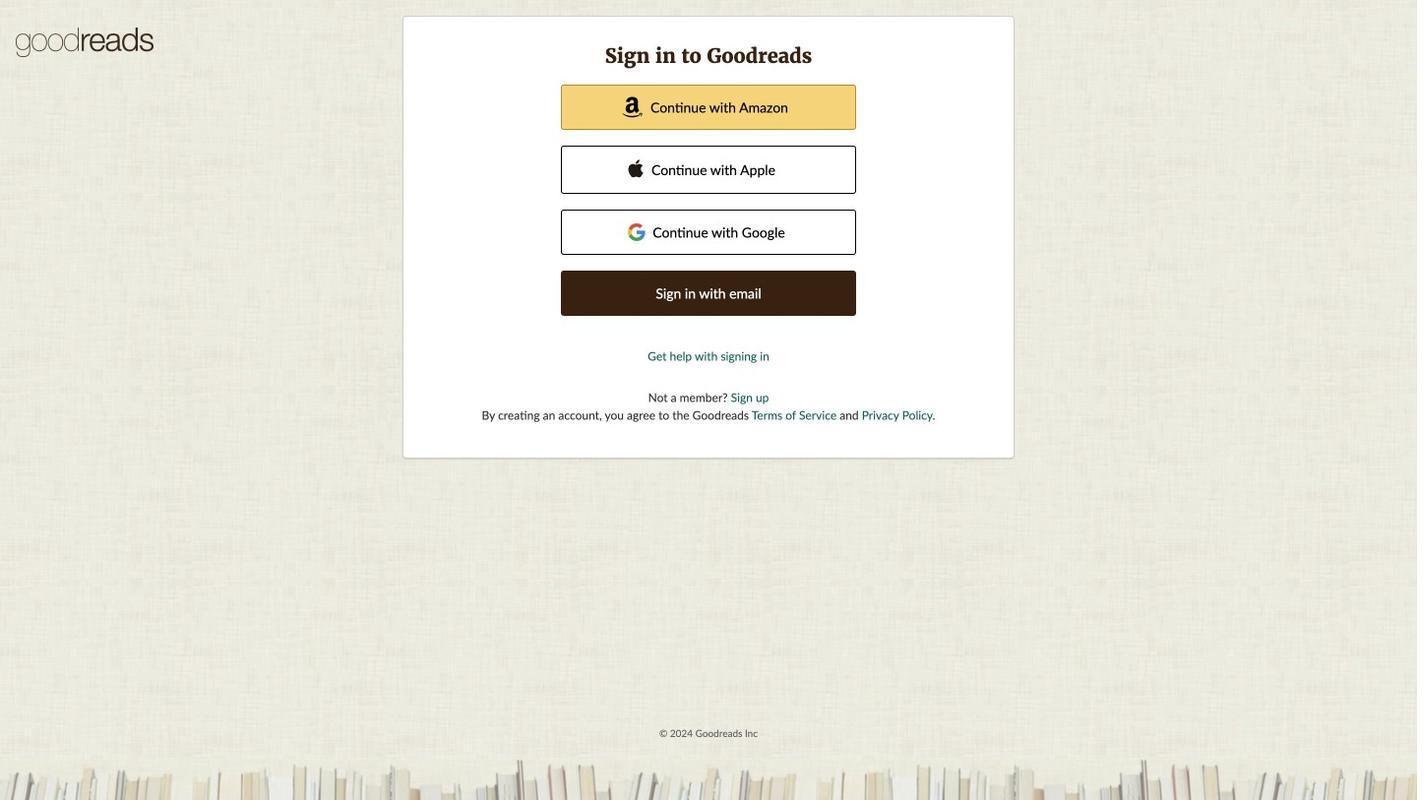 Task type: vqa. For each thing, say whether or not it's contained in the screenshot.
the Goodreads: Book reviews, recommendations, and discussion image
yes



Task type: locate. For each thing, give the bounding box(es) containing it.
goodreads: book reviews, recommendations, and discussion image
[[16, 28, 154, 57]]



